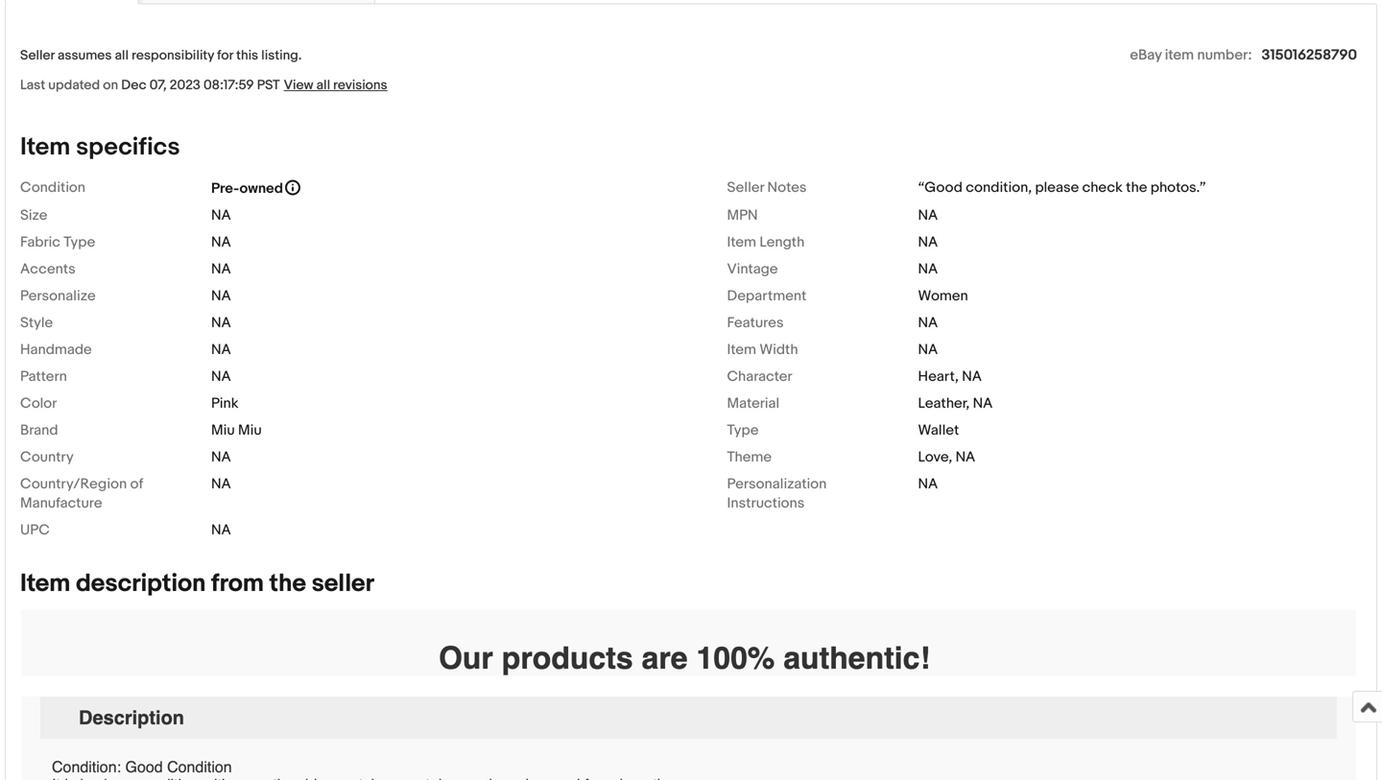Task type: vqa. For each thing, say whether or not it's contained in the screenshot.
nintendo switch lite gaming console 32gb - international spec - u.s. plugs image
no



Task type: locate. For each thing, give the bounding box(es) containing it.
1 horizontal spatial miu
[[238, 422, 262, 439]]

0 horizontal spatial miu
[[211, 422, 235, 439]]

women
[[918, 287, 968, 305]]

seller for seller notes
[[727, 179, 764, 196]]

all up on
[[115, 47, 129, 64]]

width
[[760, 341, 798, 358]]

seller for seller assumes all responsibility for this listing.
[[20, 47, 55, 64]]

last updated on dec 07, 2023 08:17:59 pst view all revisions
[[20, 77, 387, 93]]

length
[[760, 234, 805, 251]]

mpn
[[727, 207, 758, 224]]

upc
[[20, 521, 50, 539]]

1 vertical spatial seller
[[727, 179, 764, 196]]

dec
[[121, 77, 147, 93]]

item
[[20, 132, 70, 162], [727, 234, 756, 251], [727, 341, 756, 358], [20, 569, 70, 599]]

instructions
[[727, 495, 805, 512]]

type right fabric
[[64, 234, 95, 251]]

type up theme
[[727, 422, 759, 439]]

tab
[[5, 0, 139, 4], [138, 0, 375, 4]]

country/region of manufacture
[[20, 475, 143, 512]]

all
[[115, 47, 129, 64], [316, 77, 330, 93]]

0 horizontal spatial seller
[[20, 47, 55, 64]]

condition
[[20, 179, 85, 196]]

pre-owned
[[211, 180, 283, 197]]

miu miu
[[211, 422, 262, 439]]

type
[[64, 234, 95, 251], [727, 422, 759, 439]]

seller
[[20, 47, 55, 64], [727, 179, 764, 196]]

item for item description from the seller
[[20, 569, 70, 599]]

the right 'check'
[[1126, 179, 1147, 196]]

updated
[[48, 77, 100, 93]]

315016258790
[[1262, 46, 1357, 64]]

the right from
[[269, 569, 306, 599]]

1 horizontal spatial seller
[[727, 179, 764, 196]]

1 horizontal spatial type
[[727, 422, 759, 439]]

view all revisions link
[[280, 76, 387, 93]]

"good condition, please check the photos."
[[918, 179, 1206, 196]]

na for pattern
[[211, 368, 231, 385]]

fabric
[[20, 234, 60, 251]]

the
[[1126, 179, 1147, 196], [269, 569, 306, 599]]

"good
[[918, 179, 963, 196]]

material
[[727, 395, 779, 412]]

listing.
[[261, 47, 302, 64]]

theme
[[727, 449, 772, 466]]

notes
[[767, 179, 807, 196]]

0 horizontal spatial all
[[115, 47, 129, 64]]

seller up mpn
[[727, 179, 764, 196]]

item for item width
[[727, 341, 756, 358]]

na
[[211, 207, 231, 224], [918, 207, 938, 224], [211, 234, 231, 251], [918, 234, 938, 251], [211, 260, 231, 278], [918, 260, 938, 278], [211, 287, 231, 305], [211, 314, 231, 331], [918, 314, 938, 331], [211, 341, 231, 358], [918, 341, 938, 358], [211, 368, 231, 385], [962, 368, 982, 385], [973, 395, 993, 412], [211, 449, 231, 466], [956, 449, 975, 466], [211, 475, 231, 493], [918, 475, 938, 493], [211, 521, 231, 539]]

leather,
[[918, 395, 970, 412]]

2 miu from the left
[[238, 422, 262, 439]]

item down mpn
[[727, 234, 756, 251]]

all right view
[[316, 77, 330, 93]]

1 tab from the left
[[5, 0, 139, 4]]

wallet
[[918, 422, 959, 439]]

seller up last
[[20, 47, 55, 64]]

style
[[20, 314, 53, 331]]

tab list
[[5, 0, 1377, 4]]

1 vertical spatial all
[[316, 77, 330, 93]]

item length
[[727, 234, 805, 251]]

item down 'upc'
[[20, 569, 70, 599]]

this
[[236, 47, 258, 64]]

na for country/region of manufacture
[[211, 475, 231, 493]]

na for country
[[211, 449, 231, 466]]

of
[[130, 475, 143, 493]]

na for mpn
[[918, 207, 938, 224]]

item down features
[[727, 341, 756, 358]]

0 horizontal spatial type
[[64, 234, 95, 251]]

heart, na
[[918, 368, 982, 385]]

0 vertical spatial seller
[[20, 47, 55, 64]]

item up condition
[[20, 132, 70, 162]]

0 vertical spatial the
[[1126, 179, 1147, 196]]

tab up this
[[138, 0, 375, 4]]

manufacture
[[20, 495, 102, 512]]

0 horizontal spatial the
[[269, 569, 306, 599]]

miu
[[211, 422, 235, 439], [238, 422, 262, 439]]

ebay item number: 315016258790
[[1130, 46, 1357, 64]]

description
[[76, 569, 206, 599]]

personalization
[[727, 475, 827, 493]]

na for handmade
[[211, 341, 231, 358]]

tab up assumes
[[5, 0, 139, 4]]

number:
[[1197, 46, 1252, 64]]

item for item specifics
[[20, 132, 70, 162]]

1 vertical spatial type
[[727, 422, 759, 439]]

2023
[[170, 77, 200, 93]]

responsibility
[[132, 47, 214, 64]]

item width
[[727, 341, 798, 358]]



Task type: describe. For each thing, give the bounding box(es) containing it.
heart,
[[918, 368, 959, 385]]

item description from the seller
[[20, 569, 374, 599]]

view
[[284, 77, 313, 93]]

please
[[1035, 179, 1079, 196]]

na for personalize
[[211, 287, 231, 305]]

ebay
[[1130, 46, 1162, 64]]

brand
[[20, 422, 58, 439]]

assumes
[[58, 47, 112, 64]]

love,
[[918, 449, 952, 466]]

07,
[[150, 77, 167, 93]]

from
[[211, 569, 264, 599]]

na for upc
[[211, 521, 231, 539]]

na for personalization instructions
[[918, 475, 938, 493]]

country/region
[[20, 475, 127, 493]]

last
[[20, 77, 45, 93]]

0 vertical spatial all
[[115, 47, 129, 64]]

2 tab from the left
[[138, 0, 375, 4]]

na for vintage
[[918, 260, 938, 278]]

0 vertical spatial type
[[64, 234, 95, 251]]

item for item length
[[727, 234, 756, 251]]

owned
[[240, 180, 283, 197]]

country
[[20, 449, 74, 466]]

na for item width
[[918, 341, 938, 358]]

na for style
[[211, 314, 231, 331]]

08:17:59
[[203, 77, 254, 93]]

handmade
[[20, 341, 92, 358]]

check
[[1082, 179, 1123, 196]]

item specifics
[[20, 132, 180, 162]]

na for features
[[918, 314, 938, 331]]

fabric type
[[20, 234, 95, 251]]

size
[[20, 207, 47, 224]]

leather, na
[[918, 395, 993, 412]]

1 horizontal spatial the
[[1126, 179, 1147, 196]]

color
[[20, 395, 57, 412]]

na for fabric type
[[211, 234, 231, 251]]

for
[[217, 47, 233, 64]]

na for accents
[[211, 260, 231, 278]]

features
[[727, 314, 784, 331]]

pattern
[[20, 368, 67, 385]]

item
[[1165, 46, 1194, 64]]

seller notes
[[727, 179, 807, 196]]

1 miu from the left
[[211, 422, 235, 439]]

pink
[[211, 395, 239, 412]]

seller assumes all responsibility for this listing.
[[20, 47, 302, 64]]

pst
[[257, 77, 280, 93]]

vintage
[[727, 260, 778, 278]]

accents
[[20, 260, 76, 278]]

na for size
[[211, 207, 231, 224]]

1 horizontal spatial all
[[316, 77, 330, 93]]

seller
[[312, 569, 374, 599]]

condition,
[[966, 179, 1032, 196]]

character
[[727, 368, 792, 385]]

love, na
[[918, 449, 975, 466]]

specifics
[[76, 132, 180, 162]]

revisions
[[333, 77, 387, 93]]

photos."
[[1151, 179, 1206, 196]]

pre-
[[211, 180, 240, 197]]

personalize
[[20, 287, 96, 305]]

na for item length
[[918, 234, 938, 251]]

personalization instructions
[[727, 475, 827, 512]]

department
[[727, 287, 807, 305]]

1 vertical spatial the
[[269, 569, 306, 599]]

on
[[103, 77, 118, 93]]



